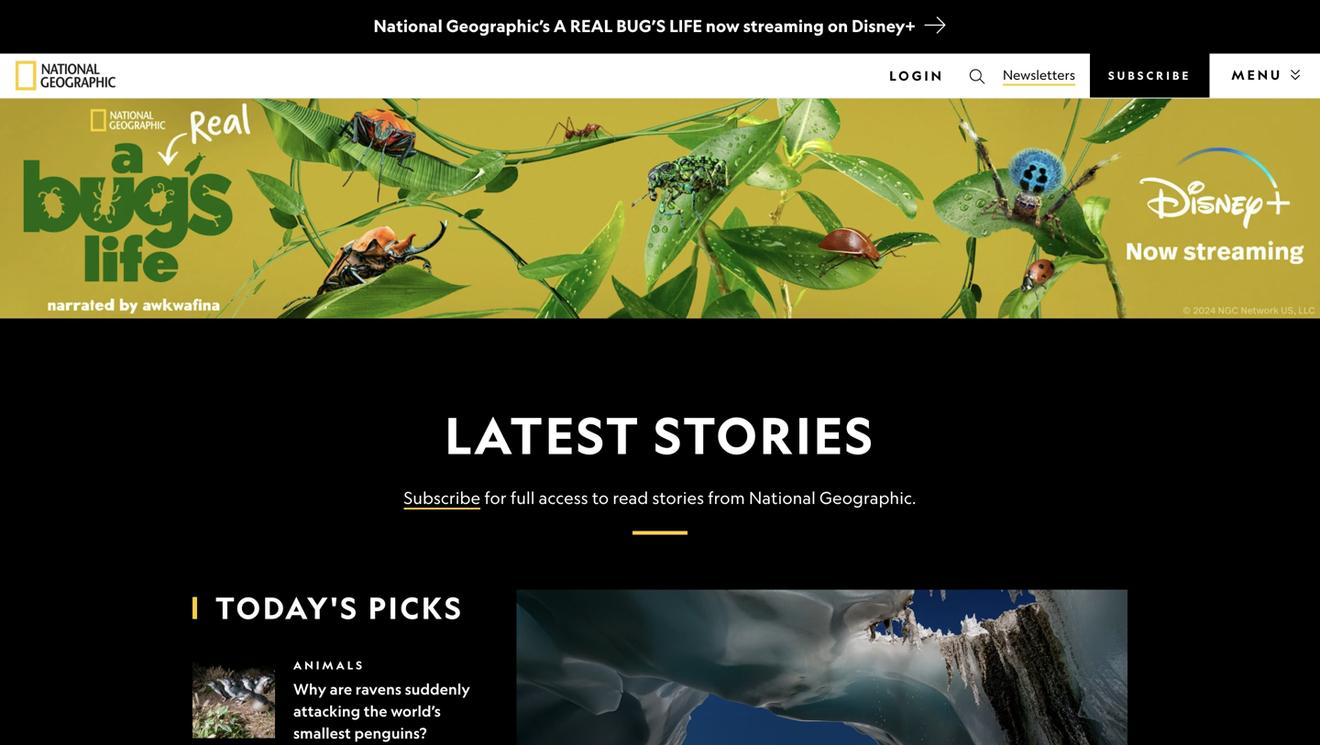 Task type: locate. For each thing, give the bounding box(es) containing it.
latest stories
[[445, 404, 876, 467]]

subscribe
[[1109, 69, 1192, 82], [404, 488, 481, 508]]

0 horizontal spatial subscribe link
[[404, 488, 481, 510]]

animals why are ravens suddenly attacking the world's smallest penguins?
[[294, 659, 470, 743]]

geographic.
[[820, 488, 917, 508]]

the
[[364, 702, 388, 721]]

latest
[[445, 404, 641, 467]]

subscribe link
[[1091, 54, 1210, 98], [404, 488, 481, 510]]

today's
[[216, 590, 360, 627]]

stories
[[653, 488, 705, 508]]

1 horizontal spatial subscribe link
[[1091, 54, 1210, 98]]

1 vertical spatial subscribe
[[404, 488, 481, 508]]

now
[[706, 15, 740, 36]]

smallest
[[294, 724, 351, 743]]

1 vertical spatial national
[[749, 488, 816, 508]]

animals
[[294, 659, 365, 673]]

national right from
[[749, 488, 816, 508]]

0 vertical spatial subscribe
[[1109, 69, 1192, 82]]

0 horizontal spatial national
[[374, 15, 443, 36]]

search image
[[969, 67, 987, 86]]

1 horizontal spatial subscribe
[[1109, 69, 1192, 82]]

today's picks
[[216, 590, 464, 627]]

0 vertical spatial national
[[374, 15, 443, 36]]

full
[[511, 488, 535, 508]]

menu button
[[1225, 60, 1305, 89]]

1 horizontal spatial national
[[749, 488, 816, 508]]

0 horizontal spatial subscribe
[[404, 488, 481, 508]]

subscribe inside latest stories main content
[[404, 488, 481, 508]]

latest stories main content
[[0, 98, 1321, 746]]

1 vertical spatial subscribe link
[[404, 488, 481, 510]]

penguins?
[[355, 724, 427, 743]]

0 vertical spatial subscribe link
[[1091, 54, 1210, 98]]

newsletters
[[1003, 67, 1076, 82]]

national left geographic's
[[374, 15, 443, 36]]

subscribe for subscribe for full access to read stories from national geographic.
[[404, 488, 481, 508]]

national geographic logo - home image
[[16, 61, 116, 90]]

national
[[374, 15, 443, 36], [749, 488, 816, 508]]

picks
[[368, 590, 464, 627]]



Task type: vqa. For each thing, say whether or not it's contained in the screenshot.
'ANTONIO'
no



Task type: describe. For each thing, give the bounding box(es) containing it.
national geographic's a real bug's life now streaming on disney+
[[374, 15, 916, 36]]

geographic's
[[446, 15, 550, 36]]

ravens
[[356, 680, 402, 699]]

animals link
[[294, 659, 365, 673]]

login
[[890, 67, 945, 84]]

national inside latest stories main content
[[749, 488, 816, 508]]

attacking
[[294, 702, 361, 721]]

life
[[670, 15, 703, 36]]

subscribe for full access to read stories from national geographic.
[[404, 488, 917, 508]]

a
[[554, 15, 567, 36]]

world's
[[391, 702, 441, 721]]

from
[[708, 488, 746, 508]]

for
[[485, 488, 507, 508]]

subscribe for subscribe
[[1109, 69, 1192, 82]]

suddenly
[[405, 680, 470, 699]]

stories
[[654, 404, 876, 467]]

why
[[294, 680, 327, 699]]

real
[[570, 15, 613, 36]]

streaming
[[744, 15, 825, 36]]

menu
[[1232, 66, 1283, 83]]

test alt image
[[0, 98, 1321, 319]]

bug's
[[617, 15, 666, 36]]

disney+
[[852, 15, 916, 36]]

on
[[828, 15, 849, 36]]

read
[[613, 488, 649, 508]]

access
[[539, 488, 589, 508]]

to
[[592, 488, 609, 508]]

are
[[330, 680, 352, 699]]

newsletters link
[[1003, 65, 1076, 86]]

login button
[[882, 61, 952, 90]]



